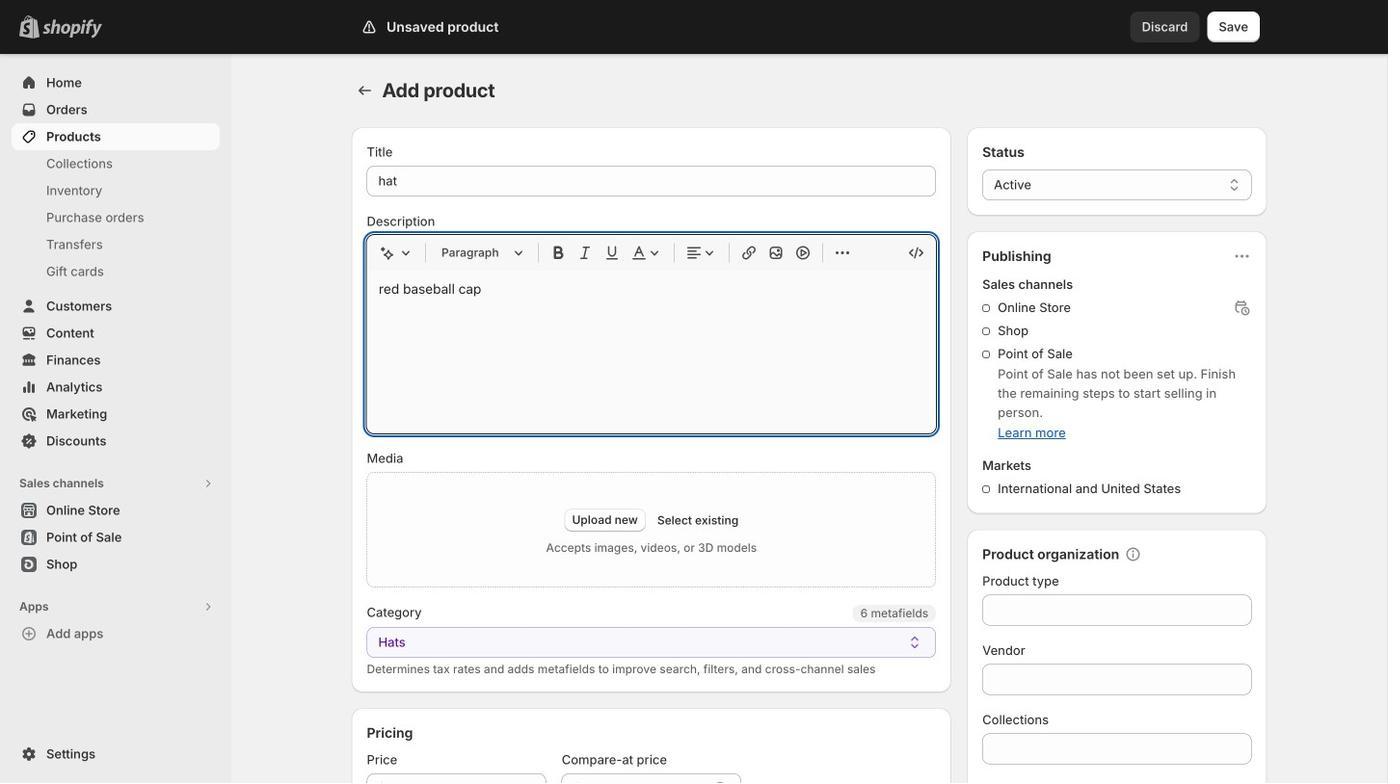 Task type: describe. For each thing, give the bounding box(es) containing it.
2   text field from the left
[[587, 774, 706, 784]]

shopify image
[[42, 19, 102, 38]]

Short sleeve t-shirt text field
[[367, 166, 936, 197]]

1   text field from the left
[[392, 774, 546, 784]]



Task type: locate. For each thing, give the bounding box(es) containing it.
None text field
[[367, 628, 936, 658]]

0 horizontal spatial   text field
[[392, 774, 546, 784]]

1 horizontal spatial   text field
[[587, 774, 706, 784]]

  text field
[[392, 774, 546, 784], [587, 774, 706, 784]]



Task type: vqa. For each thing, say whether or not it's contained in the screenshot.
the rightmost  Text Field
yes



